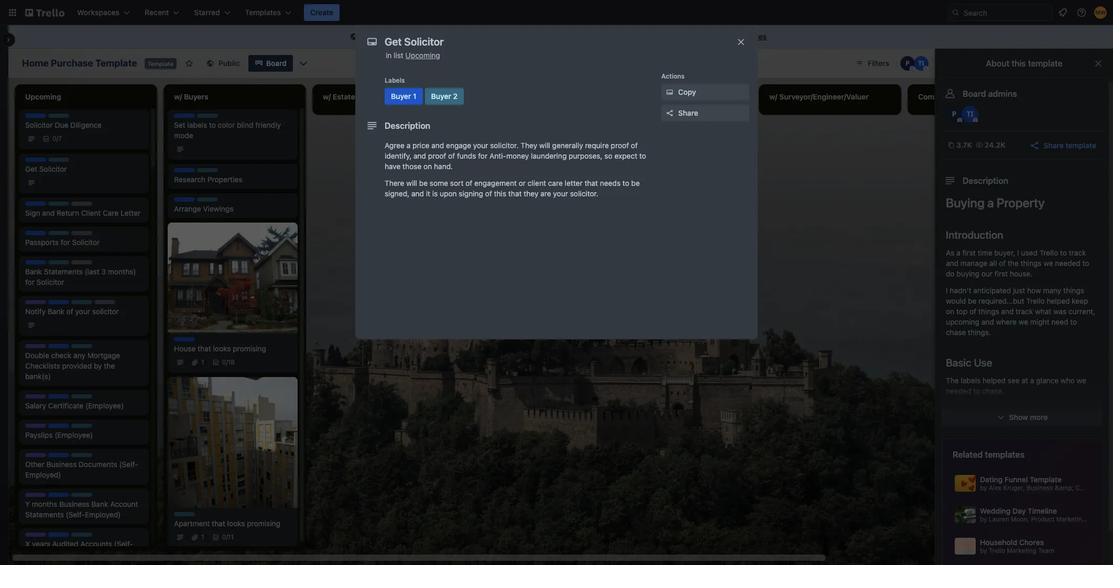 Task type: locate. For each thing, give the bounding box(es) containing it.
1 vertical spatial it
[[1066, 414, 1070, 423]]

top
[[957, 307, 968, 316]]

i left used
[[1017, 248, 1019, 257]]

0 vertical spatial /
[[56, 135, 58, 143]]

on inside i hadn't anticipated just how many things would be required...but trello helped keep on top of things and track what was current, upcoming and where we might need to chase things.
[[946, 307, 955, 316]]

we up many
[[1044, 259, 1053, 268]]

0 horizontal spatial be
[[419, 179, 428, 188]]

looks for apartment
[[227, 520, 245, 528]]

0 vertical spatial list
[[394, 51, 404, 60]]

template
[[95, 58, 137, 69], [148, 60, 173, 67], [1030, 475, 1062, 484]]

have
[[385, 162, 401, 171]]

solicitor. inside there will be some sort of engagement or client care letter that needs to be signed, and it is upon signing of this that they are your solicitor.
[[570, 189, 599, 198]]

be right needs
[[631, 179, 640, 188]]

upcoming down public
[[406, 51, 440, 60]]

do inside everything we eventually ended up needing to do is in the upcoming list. when it becomes relevant for you, just move it to the appropriate "w/" list for the card.
[[955, 414, 964, 423]]

1 vertical spatial is
[[432, 189, 438, 198]]

0 vertical spatial looks
[[213, 344, 231, 353]]

7 color: purple, title: "bank" element from the top
[[25, 533, 46, 541]]

needed up many
[[1055, 259, 1081, 268]]

template inside dating funnel template by alex kruger, business &amp; comedy writ
[[1030, 475, 1062, 484]]

0 vertical spatial statements
[[44, 267, 83, 276]]

your up funds
[[473, 141, 488, 150]]

required...but
[[979, 297, 1025, 306]]

color: purple, title: "bank" element for double
[[25, 344, 46, 352]]

color: black, title: "solicitor" element left care
[[71, 202, 96, 210]]

track
[[1069, 248, 1086, 257], [1016, 307, 1033, 316]]

and down as
[[946, 259, 959, 268]]

0 vertical spatial (self-
[[119, 460, 138, 469]]

first up manage
[[963, 248, 976, 257]]

1 vertical spatial create
[[574, 32, 597, 41]]

color: purple, title: "bank" element down salary
[[25, 424, 46, 432]]

marketing inside wedding day timeline by lauren moon, product marketing @ trello
[[1057, 516, 1086, 524]]

0 horizontal spatial description
[[385, 121, 430, 131]]

we inside everything we eventually ended up needing to do is in the upcoming list. when it becomes relevant for you, just move it to the appropriate "w/" list for the card.
[[984, 404, 994, 413]]

this down "engagement"
[[494, 189, 506, 198]]

to
[[535, 32, 541, 41], [209, 121, 216, 129], [640, 151, 646, 160], [623, 179, 629, 188], [1060, 248, 1067, 257], [1083, 259, 1090, 268], [1071, 318, 1077, 327], [974, 387, 980, 396], [946, 414, 953, 423], [1077, 425, 1083, 434]]

salary certificate (employee) link
[[25, 401, 143, 411]]

1 vertical spatial sm image
[[665, 87, 675, 97]]

a left public
[[385, 32, 389, 41]]

sm image left the this
[[349, 32, 359, 42]]

will down those
[[406, 179, 417, 188]]

4 buyer 1 buyer 2 from the top
[[48, 453, 94, 461]]

description up buying a property
[[963, 176, 1009, 186]]

1 vertical spatial share
[[1044, 141, 1064, 150]]

and right price
[[432, 141, 444, 150]]

templates
[[732, 32, 767, 41], [985, 450, 1025, 460]]

marketing
[[1057, 516, 1086, 524], [1007, 547, 1037, 555]]

a inside the 'as a first time buyer, i used trello to track and manage all of the things we needed to do buying our first house.'
[[957, 248, 961, 257]]

bank inside the y months business bank account statements (self-employed)
[[91, 500, 108, 509]]

primary element
[[0, 0, 1113, 25]]

0 horizontal spatial more
[[713, 32, 730, 41]]

becomes
[[946, 425, 977, 434]]

solicitor.
[[490, 141, 519, 150], [570, 189, 599, 198]]

upon
[[440, 189, 457, 198]]

diligence
[[70, 121, 102, 129]]

templates down the "w/"
[[985, 450, 1025, 460]]

color: purple, title: "bank" element for notify
[[25, 300, 46, 308]]

Search field
[[960, 5, 1052, 20]]

2 vertical spatial on
[[946, 307, 955, 316]]

labels
[[187, 121, 207, 129], [961, 376, 981, 385]]

and up things.
[[982, 318, 994, 327]]

bank down salary
[[25, 424, 40, 432]]

buyer 1
[[391, 92, 417, 101]]

be inside i hadn't anticipated just how many things would be required...but trello helped keep on top of things and track what was current, upcoming and where we might need to chase things.
[[968, 297, 977, 306]]

needed inside the labels helped see at a glance who we needed to chase.
[[946, 387, 972, 396]]

solicitor inside 'buyer 1 buyer 2 solicitor due diligence'
[[25, 121, 53, 129]]

apartment
[[174, 520, 210, 528]]

engagement
[[474, 179, 517, 188]]

description up agree
[[385, 121, 430, 131]]

bank down the payslips
[[25, 453, 40, 461]]

bank left account
[[91, 500, 108, 509]]

2 inside buyer 1 buyer 2 solicitor bank statements (last 3 months) for solicitor
[[68, 261, 71, 268]]

money
[[506, 151, 529, 160]]

passports
[[25, 238, 59, 247]]

by inside wedding day timeline by lauren moon, product marketing @ trello
[[980, 516, 987, 524]]

employed) inside the "x years audited accounts (self- employed)"
[[25, 550, 61, 559]]

solicitor. inside agree a price and engage your solicitor. they will generally require proof of identify, and proof of funds for anti-money laundering purposes, so expect to have those on hand.
[[490, 141, 519, 150]]

6 color: purple, title: "bank" element from the top
[[25, 493, 46, 501]]

0 for house
[[222, 359, 226, 366]]

color: purple, title: "bank" element for salary
[[25, 395, 46, 403]]

introduction
[[946, 229, 1004, 241]]

1 vertical spatial in
[[973, 414, 979, 423]]

1 horizontal spatial board
[[963, 89, 986, 99]]

helped up chase.
[[983, 376, 1006, 385]]

labels
[[385, 77, 405, 84]]

0 vertical spatial this
[[1012, 59, 1026, 68]]

buyer 1 buyer 2 for (employee)
[[48, 424, 94, 432]]

0 vertical spatial upcoming
[[406, 51, 440, 60]]

and
[[432, 141, 444, 150], [414, 151, 426, 160], [411, 189, 424, 198], [42, 209, 55, 218], [946, 259, 959, 268], [1001, 307, 1014, 316], [982, 318, 994, 327]]

pf (pfinn1) image
[[901, 56, 915, 71], [946, 106, 963, 123]]

3 color: purple, title: "bank" element from the top
[[25, 395, 46, 403]]

manage
[[961, 259, 988, 268]]

buyer 1 buyer 2 down other business documents (self- employed)
[[48, 493, 94, 501]]

explore
[[685, 32, 711, 41]]

use
[[974, 357, 993, 369]]

3 buyer 1 buyer 2 from the top
[[48, 424, 94, 432]]

/
[[56, 135, 58, 143], [226, 359, 228, 366], [226, 534, 228, 542]]

5 buyer 1 buyer 2 from the top
[[48, 493, 94, 501]]

labels inside buyer 1 buyer 2 set labels to color blind friendly mode
[[187, 121, 207, 129]]

related
[[953, 450, 983, 460]]

payslips
[[25, 431, 53, 440]]

2 vertical spatial things
[[979, 307, 1000, 316]]

0 vertical spatial templates
[[732, 32, 767, 41]]

trello inspiration (inspiringtaco) image
[[914, 56, 929, 71], [962, 106, 979, 123]]

purposes,
[[569, 151, 603, 160]]

6 buyer 1 buyer 2 from the top
[[48, 533, 94, 541]]

1 horizontal spatial just
[[1036, 425, 1048, 434]]

for up "notify"
[[25, 278, 35, 287]]

bank for notify
[[25, 300, 40, 308]]

track right used
[[1069, 248, 1086, 257]]

be left some
[[419, 179, 428, 188]]

basic
[[946, 357, 972, 369]]

do up becomes
[[955, 414, 964, 423]]

0 horizontal spatial labels
[[187, 121, 207, 129]]

on
[[483, 32, 491, 41], [424, 162, 432, 171], [946, 307, 955, 316]]

share
[[678, 109, 698, 117], [1044, 141, 1064, 150]]

timeline
[[1028, 507, 1057, 516]]

0 vertical spatial your
[[473, 141, 488, 150]]

a inside the labels helped see at a glance who we needed to chase.
[[1030, 376, 1034, 385]]

list down public
[[394, 51, 404, 60]]

bank for y
[[25, 493, 40, 501]]

bank for payslips
[[25, 424, 40, 432]]

public
[[391, 32, 412, 41]]

employed) down years
[[25, 550, 61, 559]]

color: purple, title: "bank" element
[[25, 300, 46, 308], [25, 344, 46, 352], [25, 395, 46, 403], [25, 424, 46, 432], [25, 453, 46, 461], [25, 493, 46, 501], [25, 533, 46, 541]]

promising
[[233, 344, 266, 353], [247, 520, 280, 528]]

2 inside 'buyer 2 apartment that looks promising'
[[193, 513, 197, 521]]

0 vertical spatial more
[[713, 32, 730, 41]]

1 inside buyer 1 house that looks promising
[[193, 338, 196, 345]]

color: blue, title: "buyer 1" element
[[385, 88, 423, 105], [25, 114, 47, 122], [174, 114, 196, 122], [25, 158, 47, 166], [174, 168, 196, 176], [174, 198, 196, 205], [25, 202, 47, 210], [25, 231, 47, 239], [25, 261, 47, 268], [48, 300, 71, 308], [174, 338, 196, 345], [48, 344, 71, 352], [48, 395, 71, 403], [48, 424, 71, 432], [48, 453, 71, 461], [48, 493, 71, 501], [48, 533, 71, 541]]

templates right the explore
[[732, 32, 767, 41]]

marketing inside household chores by trello marketing team
[[1007, 547, 1037, 555]]

will
[[539, 141, 550, 150], [406, 179, 417, 188]]

(self- right documents
[[119, 460, 138, 469]]

require
[[585, 141, 609, 150]]

marketing left '@'
[[1057, 516, 1086, 524]]

we inside the labels helped see at a glance who we needed to chase.
[[1077, 376, 1087, 385]]

1 horizontal spatial on
[[483, 32, 491, 41]]

bank inside buyer 1 buyer 2 solicitor bank statements (last 3 months) for solicitor
[[25, 267, 42, 276]]

explore more templates link
[[678, 28, 773, 45]]

upcoming inside everything we eventually ended up needing to do is in the upcoming list. when it becomes relevant for you, just move it to the appropriate "w/" list for the card.
[[994, 414, 1029, 423]]

trello down lauren
[[989, 547, 1005, 555]]

and right signed,
[[411, 189, 424, 198]]

employed) down 'other'
[[25, 471, 61, 480]]

1 vertical spatial needed
[[946, 387, 972, 396]]

1 horizontal spatial upcoming
[[994, 414, 1029, 423]]

1 vertical spatial business
[[1027, 484, 1053, 492]]

track inside i hadn't anticipated just how many things would be required...but trello helped keep on top of things and track what was current, upcoming and where we might need to chase things.
[[1016, 307, 1033, 316]]

documents
[[79, 460, 117, 469]]

1 horizontal spatial be
[[631, 179, 640, 188]]

labels inside the labels helped see at a glance who we needed to chase.
[[961, 376, 981, 385]]

0 horizontal spatial marketing
[[1007, 547, 1037, 555]]

share for share template
[[1044, 141, 1064, 150]]

trello inside i hadn't anticipated just how many things would be required...but trello helped keep on top of things and track what was current, upcoming and where we might need to chase things.
[[1027, 297, 1045, 306]]

&amp;
[[1055, 484, 1074, 492]]

1 vertical spatial promising
[[247, 520, 280, 528]]

0 horizontal spatial this
[[494, 189, 506, 198]]

0 vertical spatial track
[[1069, 248, 1086, 257]]

0 horizontal spatial trello inspiration (inspiringtaco) image
[[914, 56, 929, 71]]

1 vertical spatial do
[[955, 414, 964, 423]]

client
[[528, 179, 546, 188]]

0 horizontal spatial track
[[1016, 307, 1033, 316]]

board for board
[[266, 59, 287, 68]]

is down everything
[[966, 414, 971, 423]]

2 horizontal spatial be
[[968, 297, 977, 306]]

1 horizontal spatial will
[[539, 141, 550, 150]]

2 vertical spatial (self-
[[114, 540, 133, 549]]

0 horizontal spatial list
[[394, 51, 404, 60]]

2 inside buyer 1 buyer 2 get solicitor
[[68, 158, 71, 166]]

1 vertical spatial proof
[[428, 151, 446, 160]]

was
[[1054, 307, 1067, 316]]

customize views image
[[298, 58, 309, 69]]

keep
[[1072, 297, 1088, 306]]

0 horizontal spatial templates
[[732, 32, 767, 41]]

1 vertical spatial on
[[424, 162, 432, 171]]

sm image down actions
[[665, 87, 675, 97]]

solicitor. down letter
[[570, 189, 599, 198]]

color: black, title: "solicitor" element down the sign and return client care letter link on the left top of the page
[[71, 231, 96, 239]]

it down some
[[426, 189, 430, 198]]

18
[[228, 359, 235, 366]]

sm image
[[349, 32, 359, 42], [665, 87, 675, 97]]

1 horizontal spatial helped
[[1047, 297, 1070, 306]]

buyer 1 buyer 2 down payslips (employee) link
[[48, 453, 94, 461]]

0 horizontal spatial in
[[386, 51, 392, 60]]

0 left 18
[[222, 359, 226, 366]]

0 horizontal spatial pf (pfinn1) image
[[901, 56, 915, 71]]

1 inside buyer 1 buyer 2 arrange viewings
[[193, 198, 196, 205]]

business right months
[[59, 500, 89, 509]]

you,
[[1020, 425, 1034, 434]]

looks inside 'buyer 2 apartment that looks promising'
[[227, 520, 245, 528]]

0 horizontal spatial sm image
[[349, 32, 359, 42]]

the down mortgage
[[104, 362, 115, 371]]

notify bank of your solicitor
[[25, 307, 119, 316]]

open information menu image
[[1077, 7, 1087, 18]]

promising inside buyer 1 house that looks promising
[[233, 344, 266, 353]]

1 vertical spatial (employee)
[[55, 431, 93, 440]]

0 notifications image
[[1057, 6, 1069, 19]]

a inside agree a price and engage your solicitor. they will generally require proof of identify, and proof of funds for anti-money laundering purposes, so expect to have those on hand.
[[407, 141, 411, 150]]

2 inside buyer 1 buyer 2 research properties
[[216, 168, 220, 176]]

bank left the buyer 1 buyer 2 solicitor
[[25, 300, 40, 308]]

proof up expect
[[611, 141, 629, 150]]

due
[[55, 121, 68, 129]]

board left admins
[[963, 89, 986, 99]]

0 vertical spatial board
[[266, 59, 287, 68]]

star or unstar board image
[[185, 59, 193, 68]]

color: black, title: "solicitor" element down 3
[[94, 300, 119, 308]]

2 vertical spatial is
[[966, 414, 971, 423]]

audited
[[52, 540, 78, 549]]

share for share
[[678, 109, 698, 117]]

to up becomes
[[946, 414, 953, 423]]

buyer 1 buyer 2 for business
[[48, 453, 94, 461]]

to down current,
[[1071, 318, 1077, 327]]

of inside the 'as a first time buyer, i used trello to track and manage all of the things we needed to do buying our first house.'
[[999, 259, 1006, 268]]

checklists
[[25, 362, 60, 371]]

create button
[[304, 4, 340, 21]]

on left top
[[946, 307, 955, 316]]

1 color: purple, title: "bank" element from the top
[[25, 300, 46, 308]]

0 vertical spatial pf (pfinn1) image
[[901, 56, 915, 71]]

by inside "double check any mortgage checklists provided by the bank(s)"
[[94, 362, 102, 371]]

passports for solicitor link
[[25, 237, 143, 248]]

more for explore
[[713, 32, 730, 41]]

create inside button
[[310, 8, 333, 17]]

0 horizontal spatial proof
[[428, 151, 446, 160]]

to right move at the bottom of the page
[[1077, 425, 1083, 434]]

2 vertical spatial business
[[59, 500, 89, 509]]

household
[[980, 538, 1018, 547]]

to inside i hadn't anticipated just how many things would be required...but trello helped keep on top of things and track what was current, upcoming and where we might need to chase things.
[[1071, 318, 1077, 327]]

and inside the 'as a first time buyer, i used trello to track and manage all of the things we needed to do buying our first house.'
[[946, 259, 959, 268]]

writ
[[1102, 484, 1113, 492]]

will up the laundering at the top
[[539, 141, 550, 150]]

who
[[1061, 376, 1075, 385]]

color: purple, title: "bank" element for x
[[25, 533, 46, 541]]

1 vertical spatial list
[[1004, 435, 1013, 444]]

0
[[52, 135, 56, 143], [222, 359, 226, 366], [222, 534, 226, 542]]

1 buyer 1 buyer 2 from the top
[[48, 344, 94, 352]]

apartment that looks promising link
[[174, 519, 291, 529]]

the down needing
[[1085, 425, 1096, 434]]

board for board admins
[[963, 89, 986, 99]]

buyer 1 buyer 2 down the salary certificate (employee)
[[48, 424, 94, 432]]

1 vertical spatial looks
[[227, 520, 245, 528]]

helped
[[1047, 297, 1070, 306], [983, 376, 1006, 385]]

0 vertical spatial labels
[[187, 121, 207, 129]]

buyer 1 buyer 2 up provided
[[48, 344, 94, 352]]

more right the explore
[[713, 32, 730, 41]]

create for create
[[310, 8, 333, 17]]

bank down bank(s)
[[25, 395, 40, 403]]

as
[[946, 248, 955, 257]]

2 vertical spatial 0
[[222, 534, 226, 542]]

0 vertical spatial on
[[483, 32, 491, 41]]

more inside 'button'
[[1030, 413, 1048, 422]]

we inside i hadn't anticipated just how many things would be required...but trello helped keep on top of things and track what was current, upcoming and where we might need to chase things.
[[1019, 318, 1028, 327]]

agree
[[385, 141, 405, 150]]

color: purple, title: "bank" element for y
[[25, 493, 46, 501]]

color: black, title: "solicitor" element for return
[[71, 202, 96, 210]]

1 horizontal spatial marketing
[[1057, 516, 1086, 524]]

2 horizontal spatial on
[[946, 307, 955, 316]]

1 vertical spatial marketing
[[1007, 547, 1037, 555]]

1 horizontal spatial create
[[574, 32, 597, 41]]

on inside agree a price and engage your solicitor. they will generally require proof of identify, and proof of funds for anti-money laundering purposes, so expect to have those on hand.
[[424, 162, 432, 171]]

1 vertical spatial first
[[995, 269, 1008, 278]]

hand.
[[434, 162, 453, 171]]

(self- inside other business documents (self- employed)
[[119, 460, 138, 469]]

1 vertical spatial track
[[1016, 307, 1033, 316]]

the down you,
[[1027, 435, 1038, 444]]

2 buyer 1 buyer 2 from the top
[[48, 395, 94, 403]]

needed down the
[[946, 387, 972, 396]]

promising for house that looks promising
[[233, 344, 266, 353]]

1 vertical spatial employed)
[[85, 511, 121, 519]]

where
[[996, 318, 1017, 327]]

0 vertical spatial share
[[678, 109, 698, 117]]

template right purchase
[[95, 58, 137, 69]]

/ down house that looks promising link
[[226, 359, 228, 366]]

templates inside 'link'
[[732, 32, 767, 41]]

upcoming
[[946, 318, 980, 327]]

more down ended
[[1030, 413, 1048, 422]]

1 horizontal spatial share
[[1044, 141, 1064, 150]]

sm image for copy
[[665, 87, 675, 97]]

bank down 'other'
[[25, 493, 40, 501]]

show more
[[1009, 413, 1048, 422]]

chores
[[1019, 538, 1044, 547]]

1 vertical spatial pf (pfinn1) image
[[946, 106, 963, 123]]

1 horizontal spatial is
[[432, 189, 438, 198]]

trello right '@'
[[1095, 516, 1112, 524]]

0 vertical spatial sm image
[[349, 32, 359, 42]]

pf (pfinn1) image up '3.7k'
[[946, 106, 963, 123]]

i inside the 'as a first time buyer, i used trello to track and manage all of the things we needed to do buying our first house.'
[[1017, 248, 1019, 257]]

/ for apartment
[[226, 534, 228, 542]]

would
[[946, 297, 966, 306]]

24.2k
[[985, 140, 1006, 149]]

template inside text box
[[95, 58, 137, 69]]

template inside button
[[1066, 141, 1097, 150]]

we left the might
[[1019, 318, 1028, 327]]

trello inspiration (inspiringtaco) image down board admins
[[962, 106, 979, 123]]

that
[[585, 179, 598, 188], [508, 189, 522, 198], [198, 344, 211, 353], [212, 520, 225, 528]]

4 color: purple, title: "bank" element from the top
[[25, 424, 46, 432]]

1 vertical spatial (self-
[[66, 511, 85, 519]]

statements left (last
[[44, 267, 83, 276]]

labels up mode at the top
[[187, 121, 207, 129]]

trello inspiration (inspiringtaco) image right filters
[[914, 56, 929, 71]]

be down the hadn't
[[968, 297, 977, 306]]

the left "internet"
[[493, 32, 504, 41]]

and up the where
[[1001, 307, 1014, 316]]

1 horizontal spatial in
[[973, 414, 979, 423]]

do
[[946, 269, 955, 278], [955, 414, 964, 423]]

promising inside 'buyer 2 apartment that looks promising'
[[247, 520, 280, 528]]

by left lauren
[[980, 516, 987, 524]]

1 vertical spatial this
[[494, 189, 506, 198]]

more inside 'link'
[[713, 32, 730, 41]]

1 vertical spatial board
[[963, 89, 986, 99]]

things down required...but
[[979, 307, 1000, 316]]

1 vertical spatial trello inspiration (inspiringtaco) image
[[962, 106, 979, 123]]

upcoming down eventually
[[994, 414, 1029, 423]]

1 vertical spatial more
[[1030, 413, 1048, 422]]

business up timeline
[[1027, 484, 1053, 492]]

solicitor. up anti-
[[490, 141, 519, 150]]

0 vertical spatial will
[[539, 141, 550, 150]]

0 vertical spatial needed
[[1055, 259, 1081, 268]]

first
[[963, 248, 976, 257], [995, 269, 1008, 278]]

0 horizontal spatial template
[[95, 58, 137, 69]]

2 horizontal spatial template
[[1030, 475, 1062, 484]]

color: purple, title: "bank" element left the buyer 1 buyer 2 solicitor
[[25, 300, 46, 308]]

0 vertical spatial first
[[963, 248, 976, 257]]

1 horizontal spatial templates
[[985, 450, 1025, 460]]

1 vertical spatial description
[[963, 176, 1009, 186]]

we down chase.
[[984, 404, 994, 413]]

0 for apartment
[[222, 534, 226, 542]]

0 vertical spatial i
[[1017, 248, 1019, 257]]

color: sky, title: "buyer 2" element
[[425, 88, 464, 105], [48, 114, 71, 122], [197, 114, 220, 122], [48, 158, 71, 166], [197, 168, 220, 176], [197, 198, 220, 205], [48, 202, 71, 210], [48, 231, 71, 239], [48, 261, 71, 268], [71, 300, 94, 308], [71, 344, 94, 352], [71, 395, 94, 403], [71, 424, 94, 432], [71, 453, 94, 461], [71, 493, 94, 501], [174, 513, 197, 521], [71, 533, 94, 541]]

template for home purchase template
[[95, 58, 137, 69]]

5 color: purple, title: "bank" element from the top
[[25, 453, 46, 461]]

salary certificate (employee)
[[25, 402, 124, 410]]

of down "engagement"
[[485, 189, 492, 198]]

will inside there will be some sort of engagement or client care letter that needs to be signed, and it is upon signing of this that they are your solicitor.
[[406, 179, 417, 188]]

by inside dating funnel template by alex kruger, business &amp; comedy writ
[[980, 484, 987, 492]]

chase.
[[982, 387, 1005, 396]]

trello right used
[[1040, 248, 1058, 257]]

of right top
[[970, 307, 977, 316]]

do left buying
[[946, 269, 955, 278]]

1 vertical spatial helped
[[983, 376, 1006, 385]]

template
[[413, 32, 443, 41], [639, 32, 670, 41], [1028, 59, 1063, 68], [1066, 141, 1097, 150]]

sm image inside 'copy' link
[[665, 87, 675, 97]]

None text field
[[380, 32, 725, 51]]

(self- right accounts
[[114, 540, 133, 549]]

the
[[493, 32, 504, 41], [1008, 259, 1019, 268], [104, 362, 115, 371], [981, 414, 992, 423], [1085, 425, 1096, 434], [1027, 435, 1038, 444]]

2 color: purple, title: "bank" element from the top
[[25, 344, 46, 352]]

of inside i hadn't anticipated just how many things would be required...but trello helped keep on top of things and track what was current, upcoming and where we might need to chase things.
[[970, 307, 977, 316]]

and inside buyer 1 buyer 2 solicitor sign and return client care letter
[[42, 209, 55, 218]]

(employee) inside payslips (employee) link
[[55, 431, 93, 440]]

buyer 1 buyer 2 solicitor
[[48, 300, 119, 308]]

0 vertical spatial things
[[1021, 259, 1042, 268]]

purchase
[[51, 58, 93, 69]]

to inside the labels helped see at a glance who we needed to chase.
[[974, 387, 980, 396]]

1 horizontal spatial track
[[1069, 248, 1086, 257]]

just inside i hadn't anticipated just how many things would be required...but trello helped keep on top of things and track what was current, upcoming and where we might need to chase things.
[[1013, 286, 1025, 295]]

is down some
[[432, 189, 438, 198]]

0 horizontal spatial create
[[310, 8, 333, 17]]

color: black, title: "solicitor" element
[[71, 202, 96, 210], [71, 231, 96, 239], [71, 261, 96, 268], [94, 300, 119, 308]]

(employee) down the salary certificate (employee)
[[55, 431, 93, 440]]

2 inside buyer 1 buyer 2 solicitor passports for solicitor
[[68, 231, 71, 239]]

1 horizontal spatial i
[[1017, 248, 1019, 257]]

bank right "notify"
[[48, 307, 64, 316]]

0 horizontal spatial board
[[266, 59, 287, 68]]

that up 0 / 11
[[212, 520, 225, 528]]

0 vertical spatial do
[[946, 269, 955, 278]]

0 horizontal spatial helped
[[983, 376, 1006, 385]]

identify,
[[385, 151, 412, 160]]

wedding day timeline by lauren moon, product marketing @ trello
[[980, 507, 1112, 524]]

looks inside buyer 1 house that looks promising
[[213, 344, 231, 353]]

(employee)
[[85, 402, 124, 410], [55, 431, 93, 440]]

employed)
[[25, 471, 61, 480], [85, 511, 121, 519], [25, 550, 61, 559]]

0 vertical spatial business
[[46, 460, 77, 469]]

color: purple, title: "bank" element for other
[[25, 453, 46, 461]]

1 inside 'buyer 1 buyer 2 solicitor due diligence'
[[44, 114, 47, 122]]

2 horizontal spatial things
[[1064, 286, 1085, 295]]

color: purple, title: "bank" element down 'other'
[[25, 493, 46, 501]]

bank for other
[[25, 453, 40, 461]]

to up keep
[[1083, 259, 1090, 268]]

this is a public template for anyone on the internet to copy.
[[361, 32, 561, 41]]



Task type: vqa. For each thing, say whether or not it's contained in the screenshot.
bottommost The Color: Orange, Title: None image
no



Task type: describe. For each thing, give the bounding box(es) containing it.
helped inside i hadn't anticipated just how many things would be required...but trello helped keep on top of things and track what was current, upcoming and where we might need to chase things.
[[1047, 297, 1070, 306]]

of right "notify"
[[66, 307, 73, 316]]

create for create board from template
[[574, 32, 597, 41]]

letter
[[121, 209, 141, 218]]

of down the engage
[[448, 151, 455, 160]]

arrange
[[174, 204, 201, 213]]

needed inside the 'as a first time buyer, i used trello to track and manage all of the things we needed to do buying our first house.'
[[1055, 259, 1081, 268]]

buyer 1 buyer 2 for years
[[48, 533, 94, 541]]

looks for house
[[213, 344, 231, 353]]

color: purple, title: "bank" element for payslips
[[25, 424, 46, 432]]

sm image for this is a public template for anyone on the internet to copy.
[[349, 32, 359, 42]]

1 inside buyer 1 buyer 2 solicitor passports for solicitor
[[44, 231, 47, 239]]

in inside everything we eventually ended up needing to do is in the upcoming list. when it becomes relevant for you, just move it to the appropriate "w/" list for the card.
[[973, 414, 979, 423]]

a for as
[[957, 248, 961, 257]]

2 inside buyer 1 buyer 2 arrange viewings
[[216, 198, 220, 205]]

buyer inside 'buyer 2 apartment that looks promising'
[[174, 513, 192, 521]]

will inside agree a price and engage your solicitor. they will generally require proof of identify, and proof of funds for anti-money laundering purposes, so expect to have those on hand.
[[539, 141, 550, 150]]

care
[[103, 209, 119, 218]]

i inside i hadn't anticipated just how many things would be required...but trello helped keep on top of things and track what was current, upcoming and where we might need to chase things.
[[946, 286, 948, 295]]

wedding
[[980, 507, 1011, 516]]

all
[[990, 259, 997, 268]]

research properties link
[[174, 175, 291, 185]]

about this template
[[986, 59, 1063, 68]]

track inside the 'as a first time buyer, i used trello to track and manage all of the things we needed to do buying our first house.'
[[1069, 248, 1086, 257]]

1 vertical spatial things
[[1064, 286, 1085, 295]]

1 inside buyer 1 buyer 2 solicitor sign and return client care letter
[[44, 202, 47, 210]]

product
[[1031, 516, 1055, 524]]

1 inside buyer 1 buyer 2 solicitor bank statements (last 3 months) for solicitor
[[44, 261, 47, 268]]

set labels to color blind friendly mode link
[[174, 120, 291, 141]]

business inside other business documents (self- employed)
[[46, 460, 77, 469]]

color: black, title: "solicitor" element for (last
[[71, 261, 96, 268]]

template for dating funnel template by alex kruger, business &amp; comedy writ
[[1030, 475, 1062, 484]]

i hadn't anticipated just how many things would be required...but trello helped keep on top of things and track what was current, upcoming and where we might need to chase things.
[[946, 286, 1096, 337]]

team
[[1039, 547, 1054, 555]]

related templates
[[953, 450, 1025, 460]]

of up expect
[[631, 141, 638, 150]]

create board from template link
[[568, 28, 676, 45]]

solicitor inside buyer 1 buyer 2 solicitor sign and return client care letter
[[71, 202, 96, 210]]

0 horizontal spatial is
[[377, 32, 383, 41]]

current,
[[1069, 307, 1096, 316]]

share template button
[[1029, 140, 1097, 151]]

this inside there will be some sort of engagement or client care letter that needs to be signed, and it is upon signing of this that they are your solicitor.
[[494, 189, 506, 198]]

0 vertical spatial 0
[[52, 135, 56, 143]]

solicitor inside buyer 1 buyer 2 get solicitor
[[39, 165, 67, 174]]

for left anyone
[[445, 32, 455, 41]]

to inside there will be some sort of engagement or client care letter that needs to be signed, and it is upon signing of this that they are your solicitor.
[[623, 179, 629, 188]]

search image
[[952, 8, 960, 17]]

bank for double
[[25, 344, 40, 352]]

eventually
[[996, 404, 1030, 413]]

to right used
[[1060, 248, 1067, 257]]

alex
[[989, 484, 1002, 492]]

2 inside buyer 1 buyer 2 set labels to color blind friendly mode
[[216, 114, 220, 122]]

payslips (employee) link
[[25, 430, 143, 441]]

statements inside the y months business bank account statements (self-employed)
[[25, 511, 64, 519]]

anti-
[[490, 151, 506, 160]]

price
[[413, 141, 430, 150]]

at
[[1022, 376, 1028, 385]]

buyer 1 house that looks promising
[[174, 338, 266, 353]]

signed,
[[385, 189, 409, 198]]

0 horizontal spatial upcoming
[[406, 51, 440, 60]]

from
[[621, 32, 637, 41]]

house.
[[1010, 269, 1033, 278]]

0 vertical spatial trello inspiration (inspiringtaco) image
[[914, 56, 929, 71]]

0 horizontal spatial things
[[979, 307, 1000, 316]]

a for buying
[[988, 196, 994, 210]]

bank for x
[[25, 533, 40, 541]]

show more button
[[942, 409, 1103, 426]]

double
[[25, 351, 49, 360]]

board admins
[[963, 89, 1017, 99]]

buyer inside buyer 1 house that looks promising
[[174, 338, 192, 345]]

your inside there will be some sort of engagement or client care letter that needs to be signed, and it is upon signing of this that they are your solicitor.
[[553, 189, 568, 198]]

(self- inside the "x years audited accounts (self- employed)"
[[114, 540, 133, 549]]

business inside the y months business bank account statements (self-employed)
[[59, 500, 89, 509]]

months
[[32, 500, 57, 509]]

double check any mortgage checklists provided by the bank(s)
[[25, 351, 120, 381]]

buyer 1 buyer 2 for certificate
[[48, 395, 94, 403]]

helped inside the labels helped see at a glance who we needed to chase.
[[983, 376, 1006, 385]]

needing
[[1066, 404, 1093, 413]]

are
[[541, 189, 551, 198]]

show
[[1009, 413, 1028, 422]]

household chores by trello marketing team
[[980, 538, 1054, 555]]

y
[[25, 500, 30, 509]]

buyer 1 buyer 2 arrange viewings
[[174, 198, 233, 213]]

1 horizontal spatial first
[[995, 269, 1008, 278]]

things.
[[968, 328, 991, 337]]

switch to… image
[[7, 7, 18, 18]]

sign and return client care letter link
[[25, 208, 143, 219]]

buyer 1 buyer 2 research properties
[[174, 168, 242, 184]]

/ for house
[[226, 359, 228, 366]]

buyer 1 buyer 2 set labels to color blind friendly mode
[[174, 114, 281, 140]]

list.
[[1031, 414, 1042, 423]]

1 inside buyer 1 buyer 2 set labels to color blind friendly mode
[[193, 114, 196, 122]]

to inside buyer 1 buyer 2 set labels to color blind friendly mode
[[209, 121, 216, 129]]

is inside everything we eventually ended up needing to do is in the upcoming list. when it becomes relevant for you, just move it to the appropriate "w/" list for the card.
[[966, 414, 971, 423]]

0 horizontal spatial first
[[963, 248, 976, 257]]

trello inside the 'as a first time buyer, i used trello to track and manage all of the things we needed to do buying our first house.'
[[1040, 248, 1058, 257]]

the
[[946, 376, 959, 385]]

that inside buyer 1 house that looks promising
[[198, 344, 211, 353]]

hadn't
[[950, 286, 972, 295]]

Board name text field
[[17, 55, 142, 72]]

1 inside buyer 1 buyer 2 research properties
[[193, 168, 196, 176]]

the up the "relevant"
[[981, 414, 992, 423]]

house
[[174, 344, 196, 353]]

and down price
[[414, 151, 426, 160]]

promising for apartment that looks promising
[[247, 520, 280, 528]]

any
[[73, 351, 85, 360]]

for inside agree a price and engage your solicitor. they will generally require proof of identify, and proof of funds for anti-money laundering purposes, so expect to have those on hand.
[[478, 151, 488, 160]]

2 vertical spatial your
[[75, 307, 90, 316]]

buying
[[957, 269, 980, 278]]

2 vertical spatial it
[[1070, 425, 1075, 434]]

1 horizontal spatial trello inspiration (inspiringtaco) image
[[962, 106, 979, 123]]

trello inside wedding day timeline by lauren moon, product marketing @ trello
[[1095, 516, 1112, 524]]

by inside household chores by trello marketing team
[[980, 547, 987, 555]]

your inside agree a price and engage your solicitor. they will generally require proof of identify, and proof of funds for anti-money laundering purposes, so expect to have those on hand.
[[473, 141, 488, 150]]

time
[[978, 248, 993, 257]]

for inside buyer 1 buyer 2 solicitor bank statements (last 3 months) for solicitor
[[25, 278, 35, 287]]

2 inside buyer 1 buyer 2 solicitor sign and return client care letter
[[68, 202, 71, 210]]

to inside agree a price and engage your solicitor. they will generally require proof of identify, and proof of funds for anti-money laundering purposes, so expect to have those on hand.
[[640, 151, 646, 160]]

actions
[[662, 72, 685, 80]]

and inside there will be some sort of engagement or client care letter that needs to be signed, and it is upon signing of this that they are your solicitor.
[[411, 189, 424, 198]]

create board from template
[[574, 32, 670, 41]]

sort
[[450, 179, 464, 188]]

1 inside buyer 1 buyer 2 get solicitor
[[44, 158, 47, 166]]

to left copy.
[[535, 32, 541, 41]]

buyer 1 buyer 2 for months
[[48, 493, 94, 501]]

other
[[25, 460, 44, 469]]

the inside "double check any mortgage checklists provided by the bank(s)"
[[104, 362, 115, 371]]

more for show
[[1030, 413, 1048, 422]]

the inside the 'as a first time buyer, i used trello to track and manage all of the things we needed to do buying our first house.'
[[1008, 259, 1019, 268]]

2 inside 'buyer 1 buyer 2 solicitor due diligence'
[[68, 114, 71, 122]]

1 horizontal spatial description
[[963, 176, 1009, 186]]

for down you,
[[1015, 435, 1025, 444]]

we inside the 'as a first time buyer, i used trello to track and manage all of the things we needed to do buying our first house.'
[[1044, 259, 1053, 268]]

bank for salary
[[25, 395, 40, 403]]

(employee) inside "salary certificate (employee)" link
[[85, 402, 124, 410]]

a for agree
[[407, 141, 411, 150]]

property
[[997, 196, 1045, 210]]

of up the signing
[[466, 179, 472, 188]]

1 horizontal spatial template
[[148, 60, 173, 67]]

house that looks promising link
[[174, 344, 291, 354]]

color
[[218, 121, 235, 129]]

explore more templates
[[685, 32, 767, 41]]

trello inside household chores by trello marketing team
[[989, 547, 1005, 555]]

buying
[[946, 196, 985, 210]]

(self- inside the y months business bank account statements (self-employed)
[[66, 511, 85, 519]]

maria williams (mariawilliams94) image
[[1094, 6, 1107, 19]]

do inside the 'as a first time buyer, i used trello to track and manage all of the things we needed to do buying our first house.'
[[946, 269, 955, 278]]

3
[[101, 267, 106, 276]]

buyer 1 buyer 2 for check
[[48, 344, 94, 352]]

day
[[1013, 507, 1026, 516]]

color: black, title: "solicitor" element for solicitor
[[71, 231, 96, 239]]

used
[[1021, 248, 1038, 257]]

admins
[[989, 89, 1017, 99]]

relevant
[[979, 425, 1006, 434]]

copy link
[[662, 84, 750, 101]]

that down or
[[508, 189, 522, 198]]

things inside the 'as a first time buyer, i used trello to track and manage all of the things we needed to do buying our first house.'
[[1021, 259, 1042, 268]]

they
[[524, 189, 539, 198]]

that inside 'buyer 2 apartment that looks promising'
[[212, 520, 225, 528]]

years
[[32, 540, 50, 549]]

about
[[986, 59, 1010, 68]]

0 vertical spatial in
[[386, 51, 392, 60]]

just inside everything we eventually ended up needing to do is in the upcoming list. when it becomes relevant for you, just move it to the appropriate "w/" list for the card.
[[1036, 425, 1048, 434]]

friendly
[[255, 121, 281, 129]]

buyer 1 buyer 2 solicitor bank statements (last 3 months) for solicitor
[[25, 261, 136, 287]]

copy.
[[543, 32, 561, 41]]

many
[[1043, 286, 1062, 295]]

internet
[[506, 32, 533, 41]]

ended
[[1032, 404, 1053, 413]]

some
[[430, 179, 448, 188]]

list inside everything we eventually ended up needing to do is in the upcoming list. when it becomes relevant for you, just move it to the appropriate "w/" list for the card.
[[1004, 435, 1013, 444]]

home
[[22, 58, 49, 69]]

employed) inside the y months business bank account statements (self-employed)
[[85, 511, 121, 519]]

board link
[[248, 55, 293, 72]]

blind
[[237, 121, 254, 129]]

certificate
[[48, 402, 83, 410]]

funnel
[[1005, 475, 1028, 484]]

for inside buyer 1 buyer 2 solicitor passports for solicitor
[[61, 238, 70, 247]]

buyer 2 apartment that looks promising
[[174, 513, 280, 528]]

business inside dating funnel template by alex kruger, business &amp; comedy writ
[[1027, 484, 1053, 492]]

0 / 11
[[222, 534, 234, 542]]

viewings
[[203, 204, 233, 213]]

statements inside buyer 1 buyer 2 solicitor bank statements (last 3 months) for solicitor
[[44, 267, 83, 276]]

11
[[228, 534, 234, 542]]

home purchase template
[[22, 58, 137, 69]]

that right letter
[[585, 179, 598, 188]]

there will be some sort of engagement or client care letter that needs to be signed, and it is upon signing of this that they are your solicitor.
[[385, 179, 640, 198]]

employed) inside other business documents (self- employed)
[[25, 471, 61, 480]]

for down show
[[1008, 425, 1018, 434]]

@
[[1088, 516, 1094, 524]]

notify
[[25, 307, 46, 316]]

might
[[1030, 318, 1050, 327]]

up
[[1055, 404, 1064, 413]]

(last
[[85, 267, 99, 276]]

7
[[58, 135, 62, 143]]

0 vertical spatial proof
[[611, 141, 629, 150]]

care
[[548, 179, 563, 188]]

is inside there will be some sort of engagement or client care letter that needs to be signed, and it is upon signing of this that they are your solicitor.
[[432, 189, 438, 198]]

it inside there will be some sort of engagement or client care letter that needs to be signed, and it is upon signing of this that they are your solicitor.
[[426, 189, 430, 198]]



